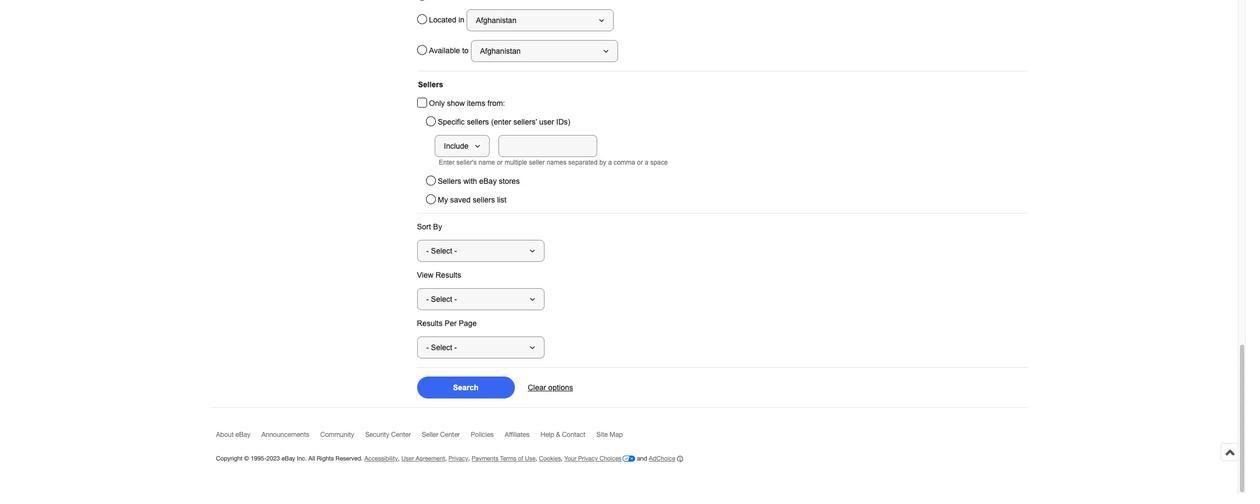 Task type: vqa. For each thing, say whether or not it's contained in the screenshot.
Verified related to set
no



Task type: describe. For each thing, give the bounding box(es) containing it.
security
[[365, 431, 389, 439]]

adchoice
[[649, 455, 676, 462]]

0 vertical spatial results
[[436, 271, 461, 280]]

2 or from the left
[[637, 159, 643, 166]]

rights
[[317, 455, 334, 462]]

adchoice link
[[649, 455, 684, 462]]

announcements link
[[262, 431, 320, 444]]

page
[[459, 319, 477, 328]]

help & contact
[[541, 431, 586, 439]]

help
[[541, 431, 555, 439]]

user
[[539, 118, 554, 126]]

to
[[462, 46, 469, 55]]

payments
[[472, 455, 499, 462]]

copyright
[[216, 455, 243, 462]]

1 horizontal spatial ebay
[[282, 455, 295, 462]]

user agreement link
[[402, 455, 445, 462]]

saved
[[450, 196, 471, 204]]

about
[[216, 431, 234, 439]]

your privacy choices link
[[565, 455, 636, 462]]

copyright © 1995-2023 ebay inc. all rights reserved. accessibility , user agreement , privacy , payments terms of use , cookies , your privacy choices
[[216, 455, 622, 462]]

1 a from the left
[[608, 159, 612, 166]]

sort by
[[417, 222, 442, 231]]

cookies
[[539, 455, 561, 462]]

about ebay
[[216, 431, 251, 439]]

search button
[[417, 377, 515, 399]]

cookies link
[[539, 455, 561, 462]]

1 vertical spatial sellers
[[473, 196, 495, 204]]

payments terms of use link
[[472, 455, 536, 462]]

search
[[453, 383, 479, 392]]

space
[[651, 159, 668, 166]]

available to
[[429, 46, 471, 55]]

announcements
[[262, 431, 310, 439]]

1 privacy from the left
[[449, 455, 468, 462]]

0 vertical spatial sellers
[[467, 118, 489, 126]]

choices
[[600, 455, 622, 462]]

(enter
[[491, 118, 511, 126]]

1 vertical spatial results
[[417, 319, 443, 328]]

specific
[[438, 118, 465, 126]]

&
[[556, 431, 560, 439]]

clear options
[[528, 383, 573, 392]]

sellers for sellers with ebay stores
[[438, 177, 461, 186]]

sellers'
[[514, 118, 537, 126]]

clear
[[528, 383, 546, 392]]

seller center
[[422, 431, 460, 439]]

community
[[320, 431, 354, 439]]

privacy link
[[449, 455, 468, 462]]

map
[[610, 431, 623, 439]]

multiple
[[505, 159, 528, 166]]

located in
[[429, 15, 467, 24]]

options
[[549, 383, 573, 392]]

center for seller center
[[440, 431, 460, 439]]

your
[[565, 455, 577, 462]]

located
[[429, 15, 457, 24]]

sort
[[417, 222, 431, 231]]

2 privacy from the left
[[578, 455, 598, 462]]

my saved sellers list
[[438, 196, 507, 204]]

my
[[438, 196, 448, 204]]

help & contact link
[[541, 431, 597, 444]]

security center link
[[365, 431, 422, 444]]

enter seller's name or multiple seller names separated by a comma or a space
[[439, 159, 668, 166]]

only
[[429, 99, 445, 108]]

sellers with ebay stores
[[438, 177, 520, 186]]

and
[[637, 455, 648, 462]]

user
[[402, 455, 414, 462]]

1995-
[[251, 455, 267, 462]]

all
[[309, 455, 315, 462]]

in
[[459, 15, 465, 24]]

policies link
[[471, 431, 505, 444]]



Task type: locate. For each thing, give the bounding box(es) containing it.
sellers
[[418, 80, 443, 89], [438, 177, 461, 186]]

inc.
[[297, 455, 307, 462]]

name
[[479, 159, 495, 166]]

center right security
[[391, 431, 411, 439]]

center inside the seller center link
[[440, 431, 460, 439]]

results right view
[[436, 271, 461, 280]]

4 , from the left
[[536, 455, 538, 462]]

ebay right about
[[236, 431, 251, 439]]

contact
[[562, 431, 586, 439]]

1 vertical spatial sellers
[[438, 177, 461, 186]]

, left cookies
[[536, 455, 538, 462]]

privacy right your
[[578, 455, 598, 462]]

©
[[244, 455, 249, 462]]

sellers down the items
[[467, 118, 489, 126]]

a left space
[[645, 159, 649, 166]]

sellers up only
[[418, 80, 443, 89]]

0 horizontal spatial privacy
[[449, 455, 468, 462]]

results left the per
[[417, 319, 443, 328]]

, left 'user'
[[398, 455, 400, 462]]

, left your
[[561, 455, 563, 462]]

clear options link
[[528, 383, 573, 392]]

2 horizontal spatial ebay
[[479, 177, 497, 186]]

2023
[[267, 455, 280, 462]]

specific sellers (enter sellers' user ids)
[[438, 118, 571, 126]]

from:
[[488, 99, 505, 108]]

2 vertical spatial ebay
[[282, 455, 295, 462]]

or right comma
[[637, 159, 643, 166]]

a right the by
[[608, 159, 612, 166]]

items
[[467, 99, 486, 108]]

2 a from the left
[[645, 159, 649, 166]]

or
[[497, 159, 503, 166], [637, 159, 643, 166]]

of
[[518, 455, 524, 462]]

2 , from the left
[[445, 455, 447, 462]]

ebay right the with
[[479, 177, 497, 186]]

affiliates link
[[505, 431, 541, 444]]

terms
[[500, 455, 517, 462]]

0 horizontal spatial or
[[497, 159, 503, 166]]

by
[[433, 222, 442, 231]]

and adchoice
[[636, 455, 676, 462]]

site map
[[597, 431, 623, 439]]

seller
[[422, 431, 439, 439]]

policies
[[471, 431, 494, 439]]

use
[[525, 455, 536, 462]]

1 center from the left
[[391, 431, 411, 439]]

comma
[[614, 159, 636, 166]]

only show items from:
[[429, 99, 505, 108]]

names
[[547, 159, 567, 166]]

Seller ID text field
[[498, 135, 597, 157]]

center for security center
[[391, 431, 411, 439]]

, left privacy link
[[445, 455, 447, 462]]

1 horizontal spatial a
[[645, 159, 649, 166]]

privacy down the seller center link
[[449, 455, 468, 462]]

sellers
[[467, 118, 489, 126], [473, 196, 495, 204]]

separated
[[569, 159, 598, 166]]

ebay
[[479, 177, 497, 186], [236, 431, 251, 439], [282, 455, 295, 462]]

view
[[417, 271, 434, 280]]

site map link
[[597, 431, 634, 444]]

a
[[608, 159, 612, 166], [645, 159, 649, 166]]

1 vertical spatial ebay
[[236, 431, 251, 439]]

available
[[429, 46, 460, 55]]

list
[[497, 196, 507, 204]]

results per page
[[417, 319, 477, 328]]

by
[[600, 159, 607, 166]]

3 , from the left
[[468, 455, 470, 462]]

accessibility
[[365, 455, 398, 462]]

0 horizontal spatial ebay
[[236, 431, 251, 439]]

0 horizontal spatial center
[[391, 431, 411, 439]]

0 horizontal spatial a
[[608, 159, 612, 166]]

1 horizontal spatial or
[[637, 159, 643, 166]]

ids)
[[557, 118, 571, 126]]

1 , from the left
[[398, 455, 400, 462]]

site
[[597, 431, 608, 439]]

enter
[[439, 159, 455, 166]]

seller's
[[457, 159, 477, 166]]

or right name
[[497, 159, 503, 166]]

community link
[[320, 431, 365, 444]]

sellers left list
[[473, 196, 495, 204]]

sellers down 'enter'
[[438, 177, 461, 186]]

5 , from the left
[[561, 455, 563, 462]]

seller center link
[[422, 431, 471, 444]]

affiliates
[[505, 431, 530, 439]]

results
[[436, 271, 461, 280], [417, 319, 443, 328]]

,
[[398, 455, 400, 462], [445, 455, 447, 462], [468, 455, 470, 462], [536, 455, 538, 462], [561, 455, 563, 462]]

center inside security center link
[[391, 431, 411, 439]]

ebay left inc.
[[282, 455, 295, 462]]

with
[[464, 177, 477, 186]]

agreement
[[416, 455, 445, 462]]

reserved.
[[336, 455, 363, 462]]

1 or from the left
[[497, 159, 503, 166]]

view results
[[417, 271, 461, 280]]

center right seller
[[440, 431, 460, 439]]

1 horizontal spatial center
[[440, 431, 460, 439]]

show
[[447, 99, 465, 108]]

2 center from the left
[[440, 431, 460, 439]]

0 vertical spatial ebay
[[479, 177, 497, 186]]

accessibility link
[[365, 455, 398, 462]]

stores
[[499, 177, 520, 186]]

1 horizontal spatial privacy
[[578, 455, 598, 462]]

security center
[[365, 431, 411, 439]]

about ebay link
[[216, 431, 262, 444]]

center
[[391, 431, 411, 439], [440, 431, 460, 439]]

0 vertical spatial sellers
[[418, 80, 443, 89]]

per
[[445, 319, 457, 328]]

seller
[[529, 159, 545, 166]]

privacy
[[449, 455, 468, 462], [578, 455, 598, 462]]

, left payments
[[468, 455, 470, 462]]

sellers for sellers
[[418, 80, 443, 89]]



